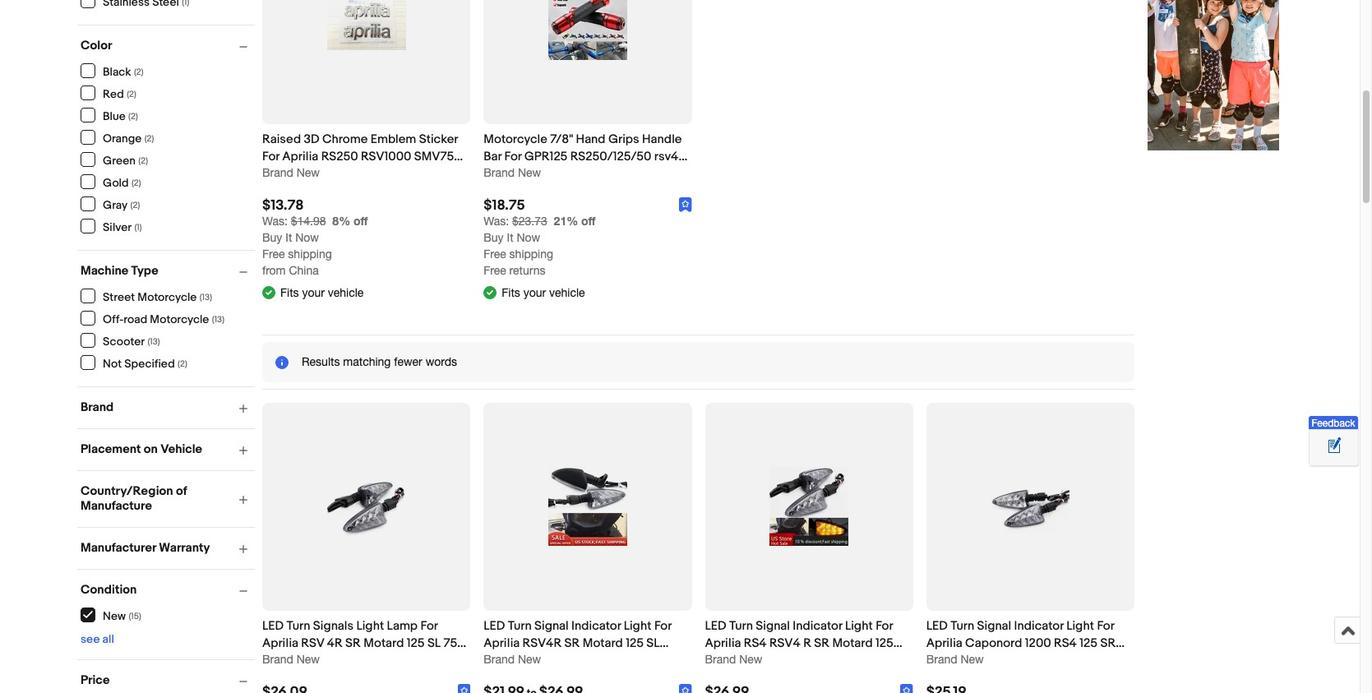 Task type: describe. For each thing, give the bounding box(es) containing it.
1 your from the left
[[302, 286, 325, 299]]

off inside $13.78 was: $14.98 8% off buy it now free shipping from china
[[354, 214, 368, 228]]

21%
[[554, 214, 578, 228]]

now inside $13.78 was: $14.98 8% off buy it now free shipping from china
[[295, 231, 319, 245]]

red (2)
[[103, 87, 136, 101]]

vehicle
[[160, 442, 202, 457]]

for for led turn signal indicator light for aprilia caponord 1200 rs4 125 sr motard 125
[[1097, 618, 1115, 634]]

grips
[[608, 132, 639, 147]]

(15)
[[129, 611, 141, 621]]

machine type
[[81, 263, 158, 279]]

gray (2)
[[103, 198, 140, 212]]

sticker
[[419, 132, 458, 147]]

brand new for caponord
[[927, 653, 984, 666]]

4r
[[327, 636, 343, 651]]

rs250
[[321, 149, 358, 165]]

3d
[[304, 132, 320, 147]]

free inside $13.78 was: $14.98 8% off buy it now free shipping from china
[[262, 248, 285, 261]]

price
[[81, 673, 110, 688]]

brand for raised 3d chrome emblem sticker for aprilia rs250 rsv1000 smv750 silver decal
[[262, 166, 293, 179]]

led for led turn signal indicator light for aprilia rsv4r sr motard 125 sl 750/gt shiver
[[484, 618, 505, 634]]

sl750
[[705, 653, 740, 669]]

caponord
[[965, 636, 1022, 651]]

placement on vehicle button
[[81, 442, 255, 457]]

signals
[[313, 618, 354, 634]]

$13.78
[[262, 198, 304, 214]]

mana inside the "led turn signals light lamp for aprilia rsv 4r sr motard 125 sl 750 smv 750 mana"
[[315, 653, 345, 669]]

for for led turn signal indicator light for aprilia rs4 rsv4 r sr motard 125 sl750 mana
[[876, 618, 893, 634]]

sr inside led turn signal indicator light for aprilia rsv4r sr motard 125 sl 750/gt shiver
[[565, 636, 580, 651]]

fewer
[[394, 355, 422, 368]]

shiver
[[529, 653, 564, 669]]

returns
[[509, 264, 546, 277]]

new for led turn signal indicator light for aprilia rs4 rsv4 r sr motard 125 sl750 mana
[[739, 653, 763, 666]]

silver inside raised 3d chrome emblem sticker for aprilia rs250 rsv1000 smv750 silver decal
[[262, 166, 293, 182]]

aprilia for caponord
[[927, 636, 963, 651]]

was: inside was: $23.73 21% off buy it now free shipping free returns
[[484, 215, 509, 228]]

(13) inside off-road motorcycle (13)
[[212, 314, 225, 324]]

led turn signal indicator light for aprilia caponord 1200 rs4 125 sr motard 125 link
[[927, 618, 1135, 669]]

motorcycle 7/8" hand grips handle bar for gpr125 rs250/125/50 rsv4 1000 aprc rf image
[[548, 0, 627, 60]]

led turn signal indicator light for aprilia rsv4r sr motard 125 sl 750/gt shiver heading
[[484, 618, 672, 669]]

buy inside was: $23.73 21% off buy it now free shipping free returns
[[484, 231, 504, 245]]

country/region
[[81, 484, 173, 499]]

turn for rsv
[[287, 618, 310, 634]]

motorcycle 7/8" hand grips handle bar for gpr125 rs250/125/50 rsv4 1000 aprc rf link
[[484, 131, 692, 182]]

see
[[81, 632, 100, 646]]

(13) inside street motorcycle (13)
[[200, 292, 212, 302]]

black (2)
[[103, 65, 144, 79]]

(2) for orange
[[144, 133, 154, 143]]

it inside was: $23.73 21% off buy it now free shipping free returns
[[507, 231, 514, 245]]

gold (2)
[[103, 176, 141, 190]]

shipping inside was: $23.73 21% off buy it now free shipping free returns
[[509, 248, 553, 261]]

placement on vehicle
[[81, 442, 202, 457]]

brand new for rsv4r
[[484, 653, 541, 666]]

buy inside $13.78 was: $14.98 8% off buy it now free shipping from china
[[262, 231, 282, 245]]

chrome
[[322, 132, 368, 147]]

led turn signals light lamp for aprilia rsv 4r sr motard 125 sl 750 smv 750 mana
[[262, 618, 465, 669]]

led turn signals light lamp for aprilia rsv 4r sr motard 125 sl 750 smv 750 mana heading
[[262, 618, 466, 669]]

indicator for motard
[[572, 618, 621, 634]]

off-road motorcycle (13)
[[103, 312, 225, 326]]

$18.75
[[484, 198, 525, 214]]

type
[[131, 263, 158, 279]]

motorcycle inside motorcycle 7/8" hand grips handle bar for gpr125 rs250/125/50 rsv4 1000 aprc rf
[[484, 132, 548, 147]]

125 inside the "led turn signals light lamp for aprilia rsv 4r sr motard 125 sl 750 smv 750 mana"
[[407, 636, 425, 651]]

handle
[[642, 132, 682, 147]]

gray
[[103, 198, 128, 212]]

0 horizontal spatial 750
[[291, 653, 312, 669]]

orange (2)
[[103, 131, 154, 145]]

street
[[103, 290, 135, 304]]

led turn signals light lamp for aprilia rsv 4r sr motard 125 sl 750 smv 750 mana image
[[327, 467, 406, 546]]

1 vertical spatial motorcycle
[[138, 290, 197, 304]]

of
[[176, 484, 187, 499]]

(2) for black
[[134, 66, 144, 77]]

brand for led turn signals light lamp for aprilia rsv 4r sr motard 125 sl 750 smv 750 mana
[[262, 653, 293, 666]]

indicator for r
[[793, 618, 842, 634]]

125 inside led turn signal indicator light for aprilia rs4 rsv4 r sr motard 125 sl750 mana
[[876, 636, 894, 651]]

lamp
[[387, 618, 418, 634]]

see all
[[81, 632, 114, 646]]

$14.98
[[291, 215, 326, 228]]

led turn signal indicator light for aprilia rsv4r sr motard 125 sl 750/gt shiver link
[[484, 618, 692, 669]]

led turn signal indicator light for aprilia rsv4r sr motard 125 sl 750/gt shiver
[[484, 618, 672, 669]]

words
[[426, 355, 457, 368]]

rs4 inside led turn signal indicator light for aprilia rs4 rsv4 r sr motard 125 sl750 mana
[[744, 636, 767, 651]]

(2) for red
[[127, 88, 136, 99]]

raised 3d chrome emblem sticker for aprilia rs250 rsv1000 smv750 silver decal link
[[262, 131, 471, 182]]

off inside was: $23.73 21% off buy it now free shipping free returns
[[581, 214, 596, 228]]

750/gt
[[484, 653, 526, 669]]

hand
[[576, 132, 606, 147]]

led turn signal indicator light for aprilia caponord 1200 rs4 125 sr motard 125 image
[[991, 467, 1070, 546]]

blue
[[103, 109, 126, 123]]

1 and text__icon image from the left
[[262, 285, 275, 298]]

new (15)
[[103, 609, 141, 623]]

silver (1)
[[103, 220, 142, 234]]

rs4 inside "led turn signal indicator light for aprilia caponord 1200 rs4 125 sr motard 125"
[[1054, 636, 1077, 651]]

1 fits your vehicle from the left
[[280, 286, 364, 299]]

r
[[804, 636, 812, 651]]

rsv1000
[[361, 149, 411, 165]]

now inside was: $23.73 21% off buy it now free shipping free returns
[[517, 231, 540, 245]]

not
[[103, 356, 122, 370]]

feedback
[[1312, 418, 1356, 429]]

results
[[302, 355, 340, 368]]

1 fits from the left
[[280, 286, 299, 299]]

road
[[124, 312, 147, 326]]

7/8"
[[550, 132, 573, 147]]

color button
[[81, 38, 255, 53]]

raised 3d chrome emblem sticker for aprilia rs250 rsv1000 smv750 silver decal
[[262, 132, 462, 182]]

signal for caponord
[[977, 618, 1012, 634]]

not specified (2)
[[103, 356, 187, 370]]

rsv4
[[654, 149, 679, 165]]

results matching fewer words region
[[262, 342, 1135, 382]]

led turn signal indicator light for aprilia rs4 rsv4 r sr motard 125 sl750 mana link
[[705, 618, 913, 669]]

manufacturer warranty button
[[81, 540, 255, 556]]

(2) for green
[[138, 155, 148, 166]]

motard inside led turn signal indicator light for aprilia rsv4r sr motard 125 sl 750/gt shiver
[[583, 636, 623, 651]]

brand for led turn signal indicator light for aprilia caponord 1200 rs4 125 sr motard 125
[[927, 653, 958, 666]]

new for motorcycle 7/8" hand grips handle bar for gpr125 rs250/125/50 rsv4 1000 aprc rf
[[518, 166, 541, 179]]

light for led turn signal indicator light for aprilia rsv4r sr motard 125 sl 750/gt shiver
[[624, 618, 652, 634]]

condition
[[81, 582, 137, 598]]

manufacture
[[81, 498, 152, 514]]

blue (2)
[[103, 109, 138, 123]]

led turn signals light lamp for aprilia rsv 4r sr motard 125 sl 750 smv 750 mana link
[[262, 618, 471, 669]]

brand for motorcycle 7/8" hand grips handle bar for gpr125 rs250/125/50 rsv4 1000 aprc rf
[[484, 166, 515, 179]]

smv750
[[414, 149, 462, 165]]

$23.73
[[512, 215, 547, 228]]

color
[[81, 38, 112, 53]]

raised 3d chrome emblem sticker for aprilia rs250 rsv1000 smv750 silver decal heading
[[262, 132, 463, 182]]

rsv4
[[770, 636, 801, 651]]

rs250/125/50
[[570, 149, 652, 165]]

sl inside the "led turn signals light lamp for aprilia rsv 4r sr motard 125 sl 750 smv 750 mana"
[[427, 636, 441, 651]]



Task type: locate. For each thing, give the bounding box(es) containing it.
your down china
[[302, 286, 325, 299]]

(2) inside green (2)
[[138, 155, 148, 166]]

on
[[144, 442, 158, 457]]

2 signal from the left
[[756, 618, 790, 634]]

2 indicator from the left
[[793, 618, 842, 634]]

sl
[[427, 636, 441, 651], [647, 636, 660, 651]]

0 horizontal spatial shipping
[[288, 248, 332, 261]]

motard inside the "led turn signals light lamp for aprilia rsv 4r sr motard 125 sl 750 smv 750 mana"
[[364, 636, 404, 651]]

(2) inside gold (2)
[[131, 177, 141, 188]]

light inside led turn signal indicator light for aprilia rsv4r sr motard 125 sl 750/gt shiver
[[624, 618, 652, 634]]

emblem
[[371, 132, 416, 147]]

2 sr from the left
[[565, 636, 580, 651]]

mana down 4r
[[315, 653, 345, 669]]

black
[[103, 65, 131, 79]]

specified
[[124, 356, 175, 370]]

signal for rs4
[[756, 618, 790, 634]]

vehicle down was: $23.73 21% off buy it now free shipping free returns at the top of page
[[549, 286, 585, 299]]

for inside the "led turn signals light lamp for aprilia rsv 4r sr motard 125 sl 750 smv 750 mana"
[[421, 618, 438, 634]]

fits your vehicle down returns
[[502, 286, 585, 299]]

and text__icon image down from
[[262, 285, 275, 298]]

0 vertical spatial (13)
[[200, 292, 212, 302]]

signal for rsv4r
[[535, 618, 569, 634]]

scooter
[[103, 334, 145, 348]]

turn up rsv4r
[[508, 618, 532, 634]]

motard inside led turn signal indicator light for aprilia rs4 rsv4 r sr motard 125 sl750 mana
[[832, 636, 873, 651]]

your down returns
[[524, 286, 546, 299]]

was: inside $13.78 was: $14.98 8% off buy it now free shipping from china
[[262, 215, 288, 228]]

off-
[[103, 312, 124, 326]]

1 it from the left
[[286, 231, 292, 245]]

aprilia inside led turn signal indicator light for aprilia rsv4r sr motard 125 sl 750/gt shiver
[[484, 636, 520, 651]]

aprilia inside the "led turn signals light lamp for aprilia rsv 4r sr motard 125 sl 750 smv 750 mana"
[[262, 636, 298, 651]]

none text field containing was:
[[262, 215, 326, 228]]

rs4 left rsv4
[[744, 636, 767, 651]]

None text field
[[262, 215, 326, 228]]

0 horizontal spatial sl
[[427, 636, 441, 651]]

see all button
[[81, 632, 114, 646]]

shipping up returns
[[509, 248, 553, 261]]

1 horizontal spatial vehicle
[[549, 286, 585, 299]]

off right 21%
[[581, 214, 596, 228]]

2 was: from the left
[[484, 215, 509, 228]]

125 inside led turn signal indicator light for aprilia rsv4r sr motard 125 sl 750/gt shiver
[[626, 636, 644, 651]]

aprilia for rsv4r
[[484, 636, 520, 651]]

None text field
[[484, 215, 547, 228]]

1 horizontal spatial fits
[[502, 286, 520, 299]]

turn up the rsv on the bottom of the page
[[287, 618, 310, 634]]

1 sr from the left
[[345, 636, 361, 651]]

vehicle down $13.78 was: $14.98 8% off buy it now free shipping from china
[[328, 286, 364, 299]]

aprilia
[[282, 149, 318, 165], [262, 636, 298, 651], [484, 636, 520, 651], [705, 636, 741, 651], [927, 636, 963, 651]]

motorcycle up bar
[[484, 132, 548, 147]]

raised
[[262, 132, 301, 147]]

light inside led turn signal indicator light for aprilia rs4 rsv4 r sr motard 125 sl750 mana
[[845, 618, 873, 634]]

manufacturer
[[81, 540, 156, 556]]

led inside "led turn signal indicator light for aprilia caponord 1200 rs4 125 sr motard 125"
[[927, 618, 948, 634]]

motorcycle down street motorcycle (13) at the left of the page
[[150, 312, 209, 326]]

led
[[262, 618, 284, 634], [484, 618, 505, 634], [705, 618, 727, 634], [927, 618, 948, 634]]

sr right r
[[814, 636, 830, 651]]

1 horizontal spatial sl
[[647, 636, 660, 651]]

fits your vehicle
[[280, 286, 364, 299], [502, 286, 585, 299]]

(13) down "machine type" dropdown button on the top left of the page
[[200, 292, 212, 302]]

for inside led turn signal indicator light for aprilia rs4 rsv4 r sr motard 125 sl750 mana
[[876, 618, 893, 634]]

rs4 right 1200
[[1054, 636, 1077, 651]]

1200
[[1025, 636, 1051, 651]]

(2) for gold
[[131, 177, 141, 188]]

turn for rs4
[[729, 618, 753, 634]]

shipping up china
[[288, 248, 332, 261]]

turn
[[287, 618, 310, 634], [508, 618, 532, 634], [729, 618, 753, 634], [951, 618, 975, 634]]

for for raised 3d chrome emblem sticker for aprilia rs250 rsv1000 smv750 silver decal
[[262, 149, 280, 165]]

new for led turn signal indicator light for aprilia rsv4r sr motard 125 sl 750/gt shiver
[[518, 653, 541, 666]]

led turn signal indicator light for aprilia rs4 rsv4 r sr motard 125 sl750 mana image
[[770, 467, 849, 546]]

1 rs4 from the left
[[744, 636, 767, 651]]

0 horizontal spatial rs4
[[744, 636, 767, 651]]

sr right rsv4r
[[565, 636, 580, 651]]

off
[[354, 214, 368, 228], [581, 214, 596, 228]]

1 horizontal spatial buy
[[484, 231, 504, 245]]

led for led turn signals light lamp for aprilia rsv 4r sr motard 125 sl 750 smv 750 mana
[[262, 618, 284, 634]]

and text__icon image down was: $23.73 21% off buy it now free shipping free returns at the top of page
[[484, 285, 497, 298]]

aprilia inside "led turn signal indicator light for aprilia caponord 1200 rs4 125 sr motard 125"
[[927, 636, 963, 651]]

was: $23.73 21% off buy it now free shipping free returns
[[484, 214, 596, 277]]

3 light from the left
[[845, 618, 873, 634]]

sr right 4r
[[345, 636, 361, 651]]

(2) inside blue (2)
[[128, 111, 138, 121]]

turn inside led turn signal indicator light for aprilia rsv4r sr motard 125 sl 750/gt shiver
[[508, 618, 532, 634]]

$13.78 was: $14.98 8% off buy it now free shipping from china
[[262, 198, 368, 277]]

1 vertical spatial silver
[[103, 220, 132, 234]]

warranty
[[159, 540, 210, 556]]

1 off from the left
[[354, 214, 368, 228]]

1 mana from the left
[[315, 653, 345, 669]]

it down $23.73
[[507, 231, 514, 245]]

1 signal from the left
[[535, 618, 569, 634]]

led turn signal indicator light for aprilia rs4 rsv4 r sr motard 125 sl750 mana heading
[[705, 618, 903, 669]]

indicator inside led turn signal indicator light for aprilia rs4 rsv4 r sr motard 125 sl750 mana
[[793, 618, 842, 634]]

signal inside led turn signal indicator light for aprilia rsv4r sr motard 125 sl 750/gt shiver
[[535, 618, 569, 634]]

raised 3d chrome emblem sticker for aprilia rs250 rsv1000 smv750 silver decal image
[[327, 0, 406, 50]]

4 sr from the left
[[1101, 636, 1116, 651]]

brand for led turn signal indicator light for aprilia rsv4r sr motard 125 sl 750/gt shiver
[[484, 653, 515, 666]]

brand new for gpr125
[[484, 166, 541, 179]]

sr right 1200
[[1101, 636, 1116, 651]]

turn up sl750
[[729, 618, 753, 634]]

silver
[[262, 166, 293, 182], [103, 220, 132, 234]]

new for led turn signal indicator light for aprilia caponord 1200 rs4 125 sr motard 125
[[961, 653, 984, 666]]

(2) right gold
[[131, 177, 141, 188]]

1 indicator from the left
[[572, 618, 621, 634]]

(13) down street motorcycle (13) at the left of the page
[[212, 314, 225, 324]]

buy up from
[[262, 231, 282, 245]]

(2) inside the orange (2)
[[144, 133, 154, 143]]

was:
[[262, 215, 288, 228], [484, 215, 509, 228]]

indicator inside "led turn signal indicator light for aprilia caponord 1200 rs4 125 sr motard 125"
[[1014, 618, 1064, 634]]

1 vehicle from the left
[[328, 286, 364, 299]]

0 horizontal spatial your
[[302, 286, 325, 299]]

1 turn from the left
[[287, 618, 310, 634]]

2 sl from the left
[[647, 636, 660, 651]]

2 led from the left
[[484, 618, 505, 634]]

fits
[[280, 286, 299, 299], [502, 286, 520, 299]]

none text field containing was:
[[484, 215, 547, 228]]

3 signal from the left
[[977, 618, 1012, 634]]

(2) right black
[[134, 66, 144, 77]]

led turn signal indicator light for aprilia caponord 1200 rs4 125 sr motard 125
[[927, 618, 1116, 669]]

1 horizontal spatial mana
[[743, 653, 773, 669]]

signal up rsv4
[[756, 618, 790, 634]]

fits your vehicle down china
[[280, 286, 364, 299]]

(2) inside black (2)
[[134, 66, 144, 77]]

1 vertical spatial (13)
[[212, 314, 225, 324]]

for inside "led turn signal indicator light for aprilia caponord 1200 rs4 125 sr motard 125"
[[1097, 618, 1115, 634]]

(2) right orange in the top of the page
[[144, 133, 154, 143]]

aprilia down 3d
[[282, 149, 318, 165]]

indicator for rs4
[[1014, 618, 1064, 634]]

led inside the "led turn signals light lamp for aprilia rsv 4r sr motard 125 sl 750 smv 750 mana"
[[262, 618, 284, 634]]

3 sr from the left
[[814, 636, 830, 651]]

1 horizontal spatial rs4
[[1054, 636, 1077, 651]]

fits down returns
[[502, 286, 520, 299]]

shipping inside $13.78 was: $14.98 8% off buy it now free shipping from china
[[288, 248, 332, 261]]

led turn signal indicator light for aprilia caponord 1200 rs4 125 sr motard 125 heading
[[927, 618, 1125, 669]]

shipping
[[288, 248, 332, 261], [509, 248, 553, 261]]

(13) inside scooter (13)
[[148, 336, 160, 347]]

0 horizontal spatial silver
[[103, 220, 132, 234]]

turn inside led turn signal indicator light for aprilia rs4 rsv4 r sr motard 125 sl750 mana
[[729, 618, 753, 634]]

light for led turn signal indicator light for aprilia caponord 1200 rs4 125 sr motard 125
[[1067, 618, 1095, 634]]

(2) right "specified"
[[178, 358, 187, 369]]

machine
[[81, 263, 129, 279]]

for inside raised 3d chrome emblem sticker for aprilia rs250 rsv1000 smv750 silver decal
[[262, 149, 280, 165]]

off right 8%
[[354, 214, 368, 228]]

1 horizontal spatial your
[[524, 286, 546, 299]]

aprilia up 750/gt
[[484, 636, 520, 651]]

turn for caponord
[[951, 618, 975, 634]]

2 vertical spatial (13)
[[148, 336, 160, 347]]

silver left (1)
[[103, 220, 132, 234]]

0 horizontal spatial buy
[[262, 231, 282, 245]]

scooter (13)
[[103, 334, 160, 348]]

led inside led turn signal indicator light for aprilia rs4 rsv4 r sr motard 125 sl750 mana
[[705, 618, 727, 634]]

light inside "led turn signal indicator light for aprilia caponord 1200 rs4 125 sr motard 125"
[[1067, 618, 1095, 634]]

2 off from the left
[[581, 214, 596, 228]]

country/region of manufacture
[[81, 484, 187, 514]]

led inside led turn signal indicator light for aprilia rsv4r sr motard 125 sl 750/gt shiver
[[484, 618, 505, 634]]

for for led turn signals light lamp for aprilia rsv 4r sr motard 125 sl 750 smv 750 mana
[[421, 618, 438, 634]]

1 horizontal spatial now
[[517, 231, 540, 245]]

1 light from the left
[[356, 618, 384, 634]]

(2) right green at the left
[[138, 155, 148, 166]]

1 horizontal spatial fits your vehicle
[[502, 286, 585, 299]]

sr inside led turn signal indicator light for aprilia rs4 rsv4 r sr motard 125 sl750 mana
[[814, 636, 830, 651]]

condition button
[[81, 582, 255, 598]]

(13) up "specified"
[[148, 336, 160, 347]]

1 horizontal spatial it
[[507, 231, 514, 245]]

new
[[297, 166, 320, 179], [518, 166, 541, 179], [103, 609, 126, 623], [297, 653, 320, 666], [518, 653, 541, 666], [739, 653, 763, 666], [961, 653, 984, 666]]

1 horizontal spatial silver
[[262, 166, 293, 182]]

led turn signal indicator light for aprilia rs4 rsv4 r sr motard 125 sl750 mana
[[705, 618, 894, 669]]

sr inside the "led turn signals light lamp for aprilia rsv 4r sr motard 125 sl 750 smv 750 mana"
[[345, 636, 361, 651]]

1 horizontal spatial 750
[[444, 636, 465, 651]]

4 turn from the left
[[951, 618, 975, 634]]

now down $14.98
[[295, 231, 319, 245]]

led for led turn signal indicator light for aprilia rs4 rsv4 r sr motard 125 sl750 mana
[[705, 618, 727, 634]]

indicator inside led turn signal indicator light for aprilia rsv4r sr motard 125 sl 750/gt shiver
[[572, 618, 621, 634]]

free left returns
[[484, 264, 506, 277]]

2 shipping from the left
[[509, 248, 553, 261]]

2 and text__icon image from the left
[[484, 285, 497, 298]]

all
[[102, 632, 114, 646]]

and text__icon image
[[262, 285, 275, 298], [484, 285, 497, 298]]

motorcycle 7/8" hand grips handle bar for gpr125 rs250/125/50 rsv4 1000 aprc rf heading
[[484, 132, 688, 182]]

motorcycle up off-road motorcycle (13) at the top of the page
[[138, 290, 197, 304]]

matching
[[343, 355, 391, 368]]

was: down $18.75 at the left top
[[484, 215, 509, 228]]

turn inside "led turn signal indicator light for aprilia caponord 1200 rs4 125 sr motard 125"
[[951, 618, 975, 634]]

0 horizontal spatial mana
[[315, 653, 345, 669]]

it down $14.98
[[286, 231, 292, 245]]

aprilia up sl750
[[705, 636, 741, 651]]

3 turn from the left
[[729, 618, 753, 634]]

led turn signal indicator light for aprilia rsv4r sr motard 125 sl 750/gt shiver image
[[548, 467, 627, 546]]

3 indicator from the left
[[1014, 618, 1064, 634]]

orange
[[103, 131, 142, 145]]

2 horizontal spatial indicator
[[1014, 618, 1064, 634]]

brand for led turn signal indicator light for aprilia rs4 rsv4 r sr motard 125 sl750 mana
[[705, 653, 736, 666]]

aprilia left caponord
[[927, 636, 963, 651]]

from
[[262, 264, 286, 277]]

fits down china
[[280, 286, 299, 299]]

motard down caponord
[[927, 653, 967, 669]]

turn up caponord
[[951, 618, 975, 634]]

0 horizontal spatial vehicle
[[328, 286, 364, 299]]

2 now from the left
[[517, 231, 540, 245]]

turn inside the "led turn signals light lamp for aprilia rsv 4r sr motard 125 sl 750 smv 750 mana"
[[287, 618, 310, 634]]

(2) inside "gray (2)"
[[130, 199, 140, 210]]

motard right rsv4r
[[583, 636, 623, 651]]

aprilia inside raised 3d chrome emblem sticker for aprilia rs250 rsv1000 smv750 silver decal
[[282, 149, 318, 165]]

2 fits from the left
[[502, 286, 520, 299]]

street motorcycle (13)
[[103, 290, 212, 304]]

for for led turn signal indicator light for aprilia rsv4r sr motard 125 sl 750/gt shiver
[[654, 618, 672, 634]]

0 horizontal spatial was:
[[262, 215, 288, 228]]

rf
[[549, 166, 563, 182]]

mana
[[315, 653, 345, 669], [743, 653, 773, 669]]

1 horizontal spatial was:
[[484, 215, 509, 228]]

vehicle
[[328, 286, 364, 299], [549, 286, 585, 299]]

0 vertical spatial silver
[[262, 166, 293, 182]]

2 turn from the left
[[508, 618, 532, 634]]

2 rs4 from the left
[[1054, 636, 1077, 651]]

aprc
[[514, 166, 546, 182]]

1 sl from the left
[[427, 636, 441, 651]]

1 shipping from the left
[[288, 248, 332, 261]]

(2) right blue
[[128, 111, 138, 121]]

for inside led turn signal indicator light for aprilia rsv4r sr motard 125 sl 750/gt shiver
[[654, 618, 672, 634]]

placement
[[81, 442, 141, 457]]

results matching fewer words
[[302, 355, 457, 368]]

1 horizontal spatial off
[[581, 214, 596, 228]]

brand new for rs250
[[262, 166, 320, 179]]

rs4
[[744, 636, 767, 651], [1054, 636, 1077, 651]]

aprilia up smv
[[262, 636, 298, 651]]

signal up caponord
[[977, 618, 1012, 634]]

light
[[356, 618, 384, 634], [624, 618, 652, 634], [845, 618, 873, 634], [1067, 618, 1095, 634]]

free
[[262, 248, 285, 261], [484, 248, 506, 261], [484, 264, 506, 277]]

2 buy from the left
[[484, 231, 504, 245]]

decal
[[296, 166, 329, 182]]

mana down rsv4
[[743, 653, 773, 669]]

0 horizontal spatial indicator
[[572, 618, 621, 634]]

motard inside "led turn signal indicator light for aprilia caponord 1200 rs4 125 sr motard 125"
[[927, 653, 967, 669]]

2 vertical spatial motorcycle
[[150, 312, 209, 326]]

1 horizontal spatial and text__icon image
[[484, 285, 497, 298]]

machine type button
[[81, 263, 255, 279]]

led for led turn signal indicator light for aprilia caponord 1200 rs4 125 sr motard 125
[[927, 618, 948, 634]]

red
[[103, 87, 124, 101]]

silver up '$13.78'
[[262, 166, 293, 182]]

0 vertical spatial motorcycle
[[484, 132, 548, 147]]

8%
[[332, 214, 350, 228]]

0 horizontal spatial fits
[[280, 286, 299, 299]]

(2) inside red (2)
[[127, 88, 136, 99]]

2 mana from the left
[[743, 653, 773, 669]]

1 vertical spatial 750
[[291, 653, 312, 669]]

aprilia for rsv
[[262, 636, 298, 651]]

sr inside "led turn signal indicator light for aprilia caponord 1200 rs4 125 sr motard 125"
[[1101, 636, 1116, 651]]

0 horizontal spatial and text__icon image
[[262, 285, 275, 298]]

light inside the "led turn signals light lamp for aprilia rsv 4r sr motard 125 sl 750 smv 750 mana"
[[356, 618, 384, 634]]

(2) for gray
[[130, 199, 140, 210]]

125
[[407, 636, 425, 651], [626, 636, 644, 651], [876, 636, 894, 651], [1080, 636, 1098, 651], [970, 653, 988, 669]]

1 buy from the left
[[262, 231, 282, 245]]

smv
[[262, 653, 288, 669]]

for
[[262, 149, 280, 165], [504, 149, 522, 165], [421, 618, 438, 634], [654, 618, 672, 634], [876, 618, 893, 634], [1097, 618, 1115, 634]]

signal up rsv4r
[[535, 618, 569, 634]]

2 it from the left
[[507, 231, 514, 245]]

4 led from the left
[[927, 618, 948, 634]]

rsv4r
[[523, 636, 562, 651]]

new for raised 3d chrome emblem sticker for aprilia rs250 rsv1000 smv750 silver decal
[[297, 166, 320, 179]]

0 vertical spatial 750
[[444, 636, 465, 651]]

aprilia inside led turn signal indicator light for aprilia rs4 rsv4 r sr motard 125 sl750 mana
[[705, 636, 741, 651]]

1 horizontal spatial signal
[[756, 618, 790, 634]]

free down $18.75 at the left top
[[484, 248, 506, 261]]

brand new for rs4
[[705, 653, 763, 666]]

price button
[[81, 673, 255, 688]]

0 horizontal spatial off
[[354, 214, 368, 228]]

it inside $13.78 was: $14.98 8% off buy it now free shipping from china
[[286, 231, 292, 245]]

3 led from the left
[[705, 618, 727, 634]]

2 your from the left
[[524, 286, 546, 299]]

0 horizontal spatial now
[[295, 231, 319, 245]]

green (2)
[[103, 153, 148, 167]]

motard down lamp
[[364, 636, 404, 651]]

buy down $18.75 at the left top
[[484, 231, 504, 245]]

2 light from the left
[[624, 618, 652, 634]]

1 now from the left
[[295, 231, 319, 245]]

new for led turn signals light lamp for aprilia rsv 4r sr motard 125 sl 750 smv 750 mana
[[297, 653, 320, 666]]

free up from
[[262, 248, 285, 261]]

1 led from the left
[[262, 618, 284, 634]]

1 horizontal spatial shipping
[[509, 248, 553, 261]]

aprilia for rs4
[[705, 636, 741, 651]]

2 vehicle from the left
[[549, 286, 585, 299]]

country/region of manufacture button
[[81, 484, 255, 514]]

(2) inside not specified (2)
[[178, 358, 187, 369]]

gold
[[103, 176, 129, 190]]

0 horizontal spatial fits your vehicle
[[280, 286, 364, 299]]

gpr125
[[524, 149, 568, 165]]

advertisement region
[[1148, 0, 1279, 150]]

motard right r
[[832, 636, 873, 651]]

2 fits your vehicle from the left
[[502, 286, 585, 299]]

(2) right red
[[127, 88, 136, 99]]

4 light from the left
[[1067, 618, 1095, 634]]

signal inside led turn signal indicator light for aprilia rs4 rsv4 r sr motard 125 sl750 mana
[[756, 618, 790, 634]]

manufacturer warranty
[[81, 540, 210, 556]]

motard
[[364, 636, 404, 651], [583, 636, 623, 651], [832, 636, 873, 651], [927, 653, 967, 669]]

was: down '$13.78'
[[262, 215, 288, 228]]

1000
[[484, 166, 511, 182]]

signal inside "led turn signal indicator light for aprilia caponord 1200 rs4 125 sr motard 125"
[[977, 618, 1012, 634]]

1 horizontal spatial indicator
[[793, 618, 842, 634]]

aprilia for rs250
[[282, 149, 318, 165]]

rsv
[[301, 636, 324, 651]]

(1)
[[134, 222, 142, 232]]

brand button
[[81, 400, 255, 415]]

(2) right 'gray'
[[130, 199, 140, 210]]

turn for rsv4r
[[508, 618, 532, 634]]

1 was: from the left
[[262, 215, 288, 228]]

2 horizontal spatial signal
[[977, 618, 1012, 634]]

mana inside led turn signal indicator light for aprilia rs4 rsv4 r sr motard 125 sl750 mana
[[743, 653, 773, 669]]

brand new for rsv
[[262, 653, 320, 666]]

now down $23.73
[[517, 231, 540, 245]]

for inside motorcycle 7/8" hand grips handle bar for gpr125 rs250/125/50 rsv4 1000 aprc rf
[[504, 149, 522, 165]]

0 horizontal spatial signal
[[535, 618, 569, 634]]

sl inside led turn signal indicator light for aprilia rsv4r sr motard 125 sl 750/gt shiver
[[647, 636, 660, 651]]

0 horizontal spatial it
[[286, 231, 292, 245]]

china
[[289, 264, 319, 277]]

(2) for blue
[[128, 111, 138, 121]]

light for led turn signal indicator light for aprilia rs4 rsv4 r sr motard 125 sl750 mana
[[845, 618, 873, 634]]



Task type: vqa. For each thing, say whether or not it's contained in the screenshot.
Rack
no



